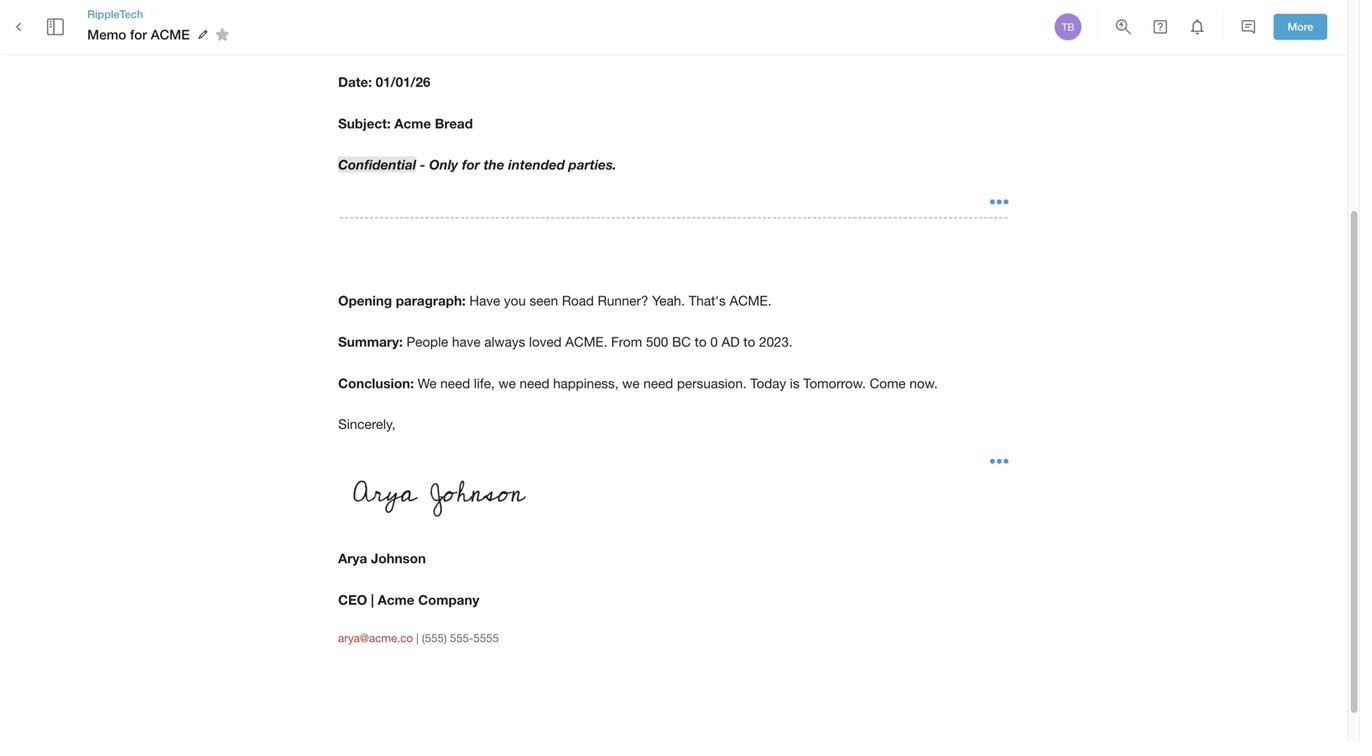 Task type: describe. For each thing, give the bounding box(es) containing it.
2 need from the left
[[520, 376, 550, 391]]

| for arya@acme.co
[[416, 631, 419, 645]]

come
[[870, 376, 906, 391]]

intended
[[509, 157, 565, 173]]

| for ceo
[[371, 592, 374, 608]]

johnson
[[371, 550, 426, 566]]

555-
[[450, 631, 474, 645]]

road
[[562, 293, 594, 308]]

happiness,
[[554, 376, 619, 391]]

seen
[[530, 293, 559, 308]]

you
[[504, 293, 526, 308]]

ceo | acme company
[[338, 592, 480, 608]]

yeah.
[[653, 293, 685, 308]]

we
[[418, 376, 437, 391]]

-
[[420, 157, 426, 173]]

from
[[611, 334, 643, 350]]

opening paragraph: have you seen road runner? yeah. that's acme.
[[338, 292, 772, 308]]

have
[[470, 293, 501, 308]]

1 we from the left
[[499, 376, 516, 391]]

subject: acme bread
[[338, 115, 473, 131]]

only
[[429, 157, 459, 173]]

company
[[418, 592, 480, 608]]

arya johnson
[[338, 550, 426, 566]]

is
[[790, 376, 800, 391]]

0 vertical spatial acme
[[395, 115, 431, 131]]

arya@acme.co
[[338, 631, 413, 645]]

acme
[[151, 26, 190, 42]]

ad
[[722, 334, 740, 350]]

today
[[751, 376, 787, 391]]

subject:
[[338, 115, 391, 131]]

2023.
[[760, 334, 793, 350]]

01/01/26
[[376, 74, 431, 90]]

conclusion:
[[338, 375, 414, 391]]

1 vertical spatial acme
[[378, 592, 415, 608]]

have
[[452, 334, 481, 350]]

confidential - only for the intended parties.
[[338, 157, 617, 173]]

paragraph:
[[396, 292, 466, 308]]

always
[[485, 334, 526, 350]]

500
[[646, 334, 669, 350]]

date:
[[338, 74, 372, 90]]

now.
[[910, 376, 938, 391]]



Task type: vqa. For each thing, say whether or not it's contained in the screenshot.
"Comments" Image
no



Task type: locate. For each thing, give the bounding box(es) containing it.
summary: people have always loved acme. from 500 bc to 0 ad to 2023.
[[338, 334, 793, 350]]

0 vertical spatial acme.
[[730, 293, 772, 308]]

we down from
[[623, 376, 640, 391]]

2 to from the left
[[744, 334, 756, 350]]

arya@acme.co | (555) 555-5555
[[338, 631, 499, 645]]

parties.
[[569, 157, 617, 173]]

acme left bread on the top left
[[395, 115, 431, 131]]

1 need from the left
[[441, 376, 470, 391]]

0 horizontal spatial need
[[441, 376, 470, 391]]

bc
[[672, 334, 691, 350]]

conclusion: we need life, we need happiness, we need persuasion. today is tomorrow. come now.
[[338, 375, 938, 391]]

1 horizontal spatial for
[[462, 157, 480, 173]]

1 horizontal spatial we
[[623, 376, 640, 391]]

0 horizontal spatial for
[[130, 26, 147, 42]]

need
[[441, 376, 470, 391], [520, 376, 550, 391], [644, 376, 674, 391]]

0 vertical spatial for
[[130, 26, 147, 42]]

|
[[371, 592, 374, 608], [416, 631, 419, 645]]

acme. inside opening paragraph: have you seen road runner? yeah. that's acme.
[[730, 293, 772, 308]]

opening
[[338, 292, 392, 308]]

people
[[407, 334, 449, 350]]

arya@acme.co link
[[338, 631, 413, 645]]

1 vertical spatial acme.
[[566, 334, 608, 350]]

acme down the johnson
[[378, 592, 415, 608]]

0 vertical spatial |
[[371, 592, 374, 608]]

more button
[[1274, 14, 1328, 40]]

| left (555)
[[416, 631, 419, 645]]

(555)
[[422, 631, 447, 645]]

we right life,
[[499, 376, 516, 391]]

tb button
[[1053, 11, 1085, 43]]

runner?
[[598, 293, 649, 308]]

2 we from the left
[[623, 376, 640, 391]]

to
[[695, 334, 707, 350], [744, 334, 756, 350]]

| right ceo
[[371, 592, 374, 608]]

to right ad
[[744, 334, 756, 350]]

0 horizontal spatial |
[[371, 592, 374, 608]]

1 horizontal spatial |
[[416, 631, 419, 645]]

for left the
[[462, 157, 480, 173]]

1 horizontal spatial acme.
[[730, 293, 772, 308]]

1 vertical spatial for
[[462, 157, 480, 173]]

rippletech link
[[87, 7, 235, 22]]

0 horizontal spatial we
[[499, 376, 516, 391]]

acme.
[[730, 293, 772, 308], [566, 334, 608, 350]]

acme. inside 'summary: people have always loved acme. from 500 bc to 0 ad to 2023.'
[[566, 334, 608, 350]]

acme. left from
[[566, 334, 608, 350]]

1 horizontal spatial to
[[744, 334, 756, 350]]

2 horizontal spatial need
[[644, 376, 674, 391]]

bread
[[435, 115, 473, 131]]

tomorrow.
[[804, 376, 867, 391]]

tb
[[1062, 21, 1075, 33]]

for
[[130, 26, 147, 42], [462, 157, 480, 173]]

0
[[711, 334, 718, 350]]

0 horizontal spatial to
[[695, 334, 707, 350]]

ceo
[[338, 592, 367, 608]]

persuasion.
[[677, 376, 747, 391]]

sincerely,
[[338, 417, 396, 432]]

summary:
[[338, 334, 403, 350]]

need right we
[[441, 376, 470, 391]]

0 horizontal spatial acme.
[[566, 334, 608, 350]]

1 to from the left
[[695, 334, 707, 350]]

confidential
[[338, 157, 416, 173]]

we
[[499, 376, 516, 391], [623, 376, 640, 391]]

for down rippletech link
[[130, 26, 147, 42]]

need down loved
[[520, 376, 550, 391]]

arya
[[338, 550, 367, 566]]

5555
[[474, 631, 499, 645]]

date: 01/01/26
[[338, 74, 431, 90]]

memo
[[87, 26, 126, 42]]

3 need from the left
[[644, 376, 674, 391]]

memo for acme
[[87, 26, 190, 42]]

loved
[[529, 334, 562, 350]]

acme. right that's
[[730, 293, 772, 308]]

rippletech
[[87, 7, 143, 20]]

1 vertical spatial |
[[416, 631, 419, 645]]

life,
[[474, 376, 495, 391]]

that's
[[689, 293, 726, 308]]

the
[[484, 157, 505, 173]]

1 horizontal spatial need
[[520, 376, 550, 391]]

to left 0
[[695, 334, 707, 350]]

need down 500
[[644, 376, 674, 391]]

acme
[[395, 115, 431, 131], [378, 592, 415, 608]]

more
[[1288, 20, 1314, 33]]



